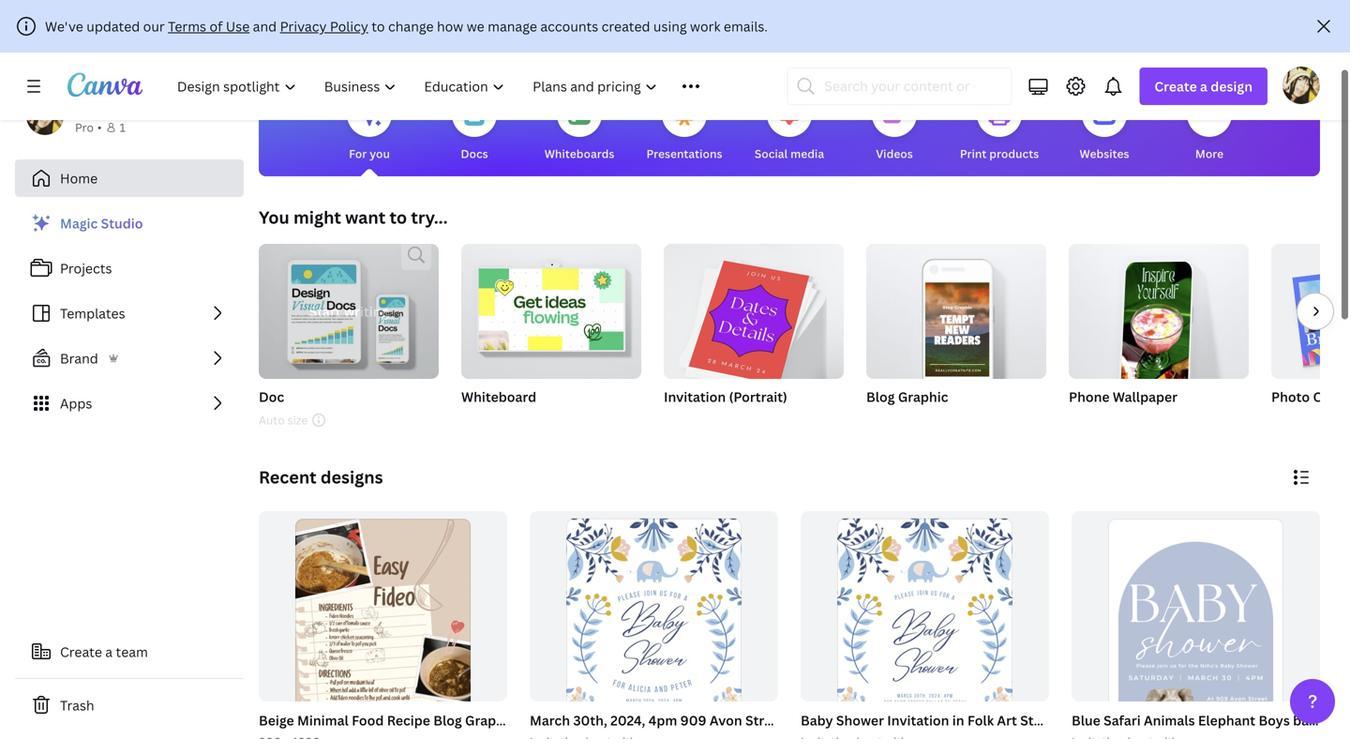Task type: describe. For each thing, give the bounding box(es) containing it.
create a design button
[[1140, 68, 1268, 105]]

print products
[[960, 146, 1039, 161]]

how
[[437, 17, 464, 35]]

photo
[[1272, 388, 1310, 406]]

invitation (portrait)
[[664, 388, 788, 406]]

create a team button
[[15, 633, 244, 671]]

2024,
[[611, 711, 646, 729]]

apps link
[[15, 385, 244, 422]]

social media
[[755, 146, 825, 161]]

recent
[[259, 466, 317, 489]]

beige minimal food recipe blog graphic
[[259, 711, 519, 729]]

phone wallpaper
[[1069, 388, 1178, 406]]

invitation inside button
[[888, 711, 950, 729]]

75211
[[850, 711, 886, 729]]

projects link
[[15, 250, 244, 287]]

march 30th, 2024, 4pm 909 avon street dallas tx 75211
[[530, 711, 886, 729]]

phone
[[1069, 388, 1110, 406]]

home
[[60, 169, 98, 187]]

blue safari animals elephant boys baby shower invite group
[[1068, 511, 1351, 739]]

policy
[[330, 17, 368, 35]]

collag
[[1314, 388, 1351, 406]]

updated
[[87, 17, 140, 35]]

presentations
[[647, 146, 723, 161]]

recent designs
[[259, 466, 383, 489]]

our
[[143, 17, 165, 35]]

more
[[1196, 146, 1224, 161]]

start writing
[[309, 303, 389, 320]]

videos
[[876, 146, 913, 161]]

brand link
[[15, 340, 244, 377]]

for
[[349, 146, 367, 161]]

magic
[[60, 214, 98, 232]]

you
[[259, 206, 290, 229]]

•
[[97, 120, 102, 135]]

magic studio
[[60, 214, 143, 232]]

beige
[[259, 711, 294, 729]]

websites
[[1080, 146, 1130, 161]]

art
[[997, 711, 1018, 729]]

trash link
[[15, 687, 244, 724]]

we've
[[45, 17, 83, 35]]

a for design
[[1201, 77, 1208, 95]]

whiteboard
[[461, 388, 537, 406]]

baby shower invitation in folk art style
[[801, 711, 1053, 729]]

animals
[[1144, 711, 1196, 729]]

blue safari animals elephant boys baby sho button
[[1072, 709, 1351, 732]]

privacy policy link
[[280, 17, 368, 35]]

we've updated our terms of use and privacy policy to change how we manage accounts created using work emails.
[[45, 17, 768, 35]]

food
[[352, 711, 384, 729]]

privacy
[[280, 17, 327, 35]]

phone wallpaper group
[[1069, 236, 1249, 430]]

might
[[294, 206, 341, 229]]

blog graphic group
[[867, 236, 1047, 430]]

and
[[253, 17, 277, 35]]

boys
[[1259, 711, 1290, 729]]

accounts
[[541, 17, 599, 35]]

use
[[226, 17, 250, 35]]

march 30th, 2024, 4pm 909 avon street dallas tx 75211 group
[[526, 511, 886, 739]]

blue safari animals elephant boys baby sho
[[1072, 711, 1351, 729]]

30th,
[[573, 711, 608, 729]]

photo collage (portrait) group
[[1272, 244, 1351, 430]]

you might want to try...
[[259, 206, 448, 229]]

stephanie aranda image
[[1283, 66, 1321, 104]]

beige minimal food recipe blog graphic button
[[259, 709, 519, 732]]

social media button
[[755, 79, 825, 176]]

baby
[[1294, 711, 1325, 729]]

minimal
[[297, 711, 349, 729]]

photo collag
[[1272, 388, 1351, 406]]

social
[[755, 146, 788, 161]]

start writing group
[[259, 244, 439, 379]]

baby
[[801, 711, 833, 729]]

work
[[690, 17, 721, 35]]

recipe
[[387, 711, 430, 729]]



Task type: locate. For each thing, give the bounding box(es) containing it.
a inside button
[[105, 643, 113, 661]]

create left design
[[1155, 77, 1198, 95]]

style
[[1021, 711, 1053, 729]]

avon
[[710, 711, 743, 729]]

tx
[[831, 711, 847, 729]]

0 vertical spatial a
[[1201, 77, 1208, 95]]

1
[[120, 120, 126, 135]]

create inside dropdown button
[[1155, 77, 1198, 95]]

size
[[288, 412, 308, 428]]

909
[[681, 711, 707, 729]]

auto size button
[[259, 411, 327, 430]]

websites button
[[1080, 79, 1130, 176]]

0 horizontal spatial a
[[105, 643, 113, 661]]

blog graphic
[[867, 388, 949, 406]]

try...
[[411, 206, 448, 229]]

1 horizontal spatial graphic
[[898, 388, 949, 406]]

wallpaper
[[1113, 388, 1178, 406]]

create
[[1155, 77, 1198, 95], [60, 643, 102, 661]]

terms
[[168, 17, 206, 35]]

blog
[[867, 388, 895, 406], [434, 711, 462, 729]]

1 horizontal spatial blog
[[867, 388, 895, 406]]

emails.
[[724, 17, 768, 35]]

create a design
[[1155, 77, 1253, 95]]

whiteboards button
[[545, 79, 615, 176]]

create for create a design
[[1155, 77, 1198, 95]]

to
[[372, 17, 385, 35], [390, 206, 407, 229]]

create a team
[[60, 643, 148, 661]]

graphic inside group
[[898, 388, 949, 406]]

to left try...
[[390, 206, 407, 229]]

templates
[[60, 304, 125, 322]]

march 30th, 2024, 4pm 909 avon street dallas tx 75211 button
[[530, 709, 886, 732]]

want
[[345, 206, 386, 229]]

apps
[[60, 394, 92, 412]]

create left team
[[60, 643, 102, 661]]

docs button
[[452, 79, 497, 176]]

0 vertical spatial to
[[372, 17, 385, 35]]

home link
[[15, 159, 244, 197]]

0 horizontal spatial to
[[372, 17, 385, 35]]

auto
[[259, 412, 285, 428]]

products
[[990, 146, 1039, 161]]

for you button
[[347, 79, 392, 176]]

1 vertical spatial a
[[105, 643, 113, 661]]

doc
[[259, 388, 284, 406]]

0 vertical spatial invitation
[[664, 388, 726, 406]]

baby shower invitation in folk art style button
[[801, 709, 1053, 732]]

magic studio link
[[15, 204, 244, 242]]

a inside dropdown button
[[1201, 77, 1208, 95]]

invitation left (portrait)
[[664, 388, 726, 406]]

folk
[[968, 711, 994, 729]]

design
[[1211, 77, 1253, 95]]

0 horizontal spatial create
[[60, 643, 102, 661]]

create inside button
[[60, 643, 102, 661]]

videos button
[[872, 79, 917, 176]]

print products button
[[960, 79, 1039, 176]]

presentations button
[[647, 79, 723, 176]]

list containing magic studio
[[15, 204, 244, 422]]

blog inside group
[[867, 388, 895, 406]]

0 vertical spatial blog
[[867, 388, 895, 406]]

0 horizontal spatial invitation
[[664, 388, 726, 406]]

4pm
[[649, 711, 678, 729]]

street
[[746, 711, 785, 729]]

team
[[116, 643, 148, 661]]

1 horizontal spatial to
[[390, 206, 407, 229]]

manage
[[488, 17, 537, 35]]

beige minimal food recipe blog graphic group
[[255, 511, 519, 739]]

1 horizontal spatial create
[[1155, 77, 1198, 95]]

0 vertical spatial graphic
[[898, 388, 949, 406]]

studio
[[101, 214, 143, 232]]

1 vertical spatial to
[[390, 206, 407, 229]]

1 horizontal spatial invitation
[[888, 711, 950, 729]]

docs
[[461, 146, 488, 161]]

in
[[953, 711, 965, 729]]

blog inside 'button'
[[434, 711, 462, 729]]

elephant
[[1199, 711, 1256, 729]]

group
[[461, 236, 642, 379], [664, 236, 844, 385], [867, 236, 1047, 379], [1069, 236, 1249, 390], [1272, 244, 1351, 379], [259, 511, 507, 739], [530, 511, 779, 739], [801, 511, 1050, 739], [1072, 511, 1321, 739]]

we
[[467, 17, 485, 35]]

designs
[[321, 466, 383, 489]]

None search field
[[787, 68, 1012, 105]]

Search search field
[[825, 68, 975, 104]]

more button
[[1188, 79, 1233, 176]]

march
[[530, 711, 570, 729]]

list
[[15, 204, 244, 422]]

sho
[[1328, 711, 1351, 729]]

1 vertical spatial create
[[60, 643, 102, 661]]

1 vertical spatial blog
[[434, 711, 462, 729]]

baby shower invitation in folk art style group
[[797, 511, 1053, 739]]

a left team
[[105, 643, 113, 661]]

templates link
[[15, 295, 244, 332]]

a for team
[[105, 643, 113, 661]]

terms of use link
[[168, 17, 250, 35]]

shower
[[837, 711, 884, 729]]

brand
[[60, 349, 98, 367]]

invitation (portrait) group
[[664, 236, 844, 430]]

trash
[[60, 696, 94, 714]]

0 horizontal spatial graphic
[[465, 711, 516, 729]]

invitation left in
[[888, 711, 950, 729]]

start
[[309, 303, 341, 320]]

1 horizontal spatial a
[[1201, 77, 1208, 95]]

created
[[602, 17, 651, 35]]

you
[[370, 146, 390, 161]]

a
[[1201, 77, 1208, 95], [105, 643, 113, 661]]

projects
[[60, 259, 112, 277]]

change
[[388, 17, 434, 35]]

invitation
[[664, 388, 726, 406], [888, 711, 950, 729]]

doc group
[[259, 244, 439, 430]]

pro
[[75, 120, 94, 135]]

to right "policy"
[[372, 17, 385, 35]]

graphic inside 'button'
[[465, 711, 516, 729]]

whiteboard group
[[461, 236, 642, 430]]

top level navigation element
[[165, 68, 742, 105], [165, 68, 742, 105]]

pro •
[[75, 120, 102, 135]]

invitation inside group
[[664, 388, 726, 406]]

auto size
[[259, 412, 308, 428]]

for you
[[349, 146, 390, 161]]

0 horizontal spatial blog
[[434, 711, 462, 729]]

1 vertical spatial graphic
[[465, 711, 516, 729]]

1 vertical spatial invitation
[[888, 711, 950, 729]]

0 vertical spatial create
[[1155, 77, 1198, 95]]

whiteboards
[[545, 146, 615, 161]]

a left design
[[1201, 77, 1208, 95]]

create for create a team
[[60, 643, 102, 661]]



Task type: vqa. For each thing, say whether or not it's contained in the screenshot.
Customize your logo design
no



